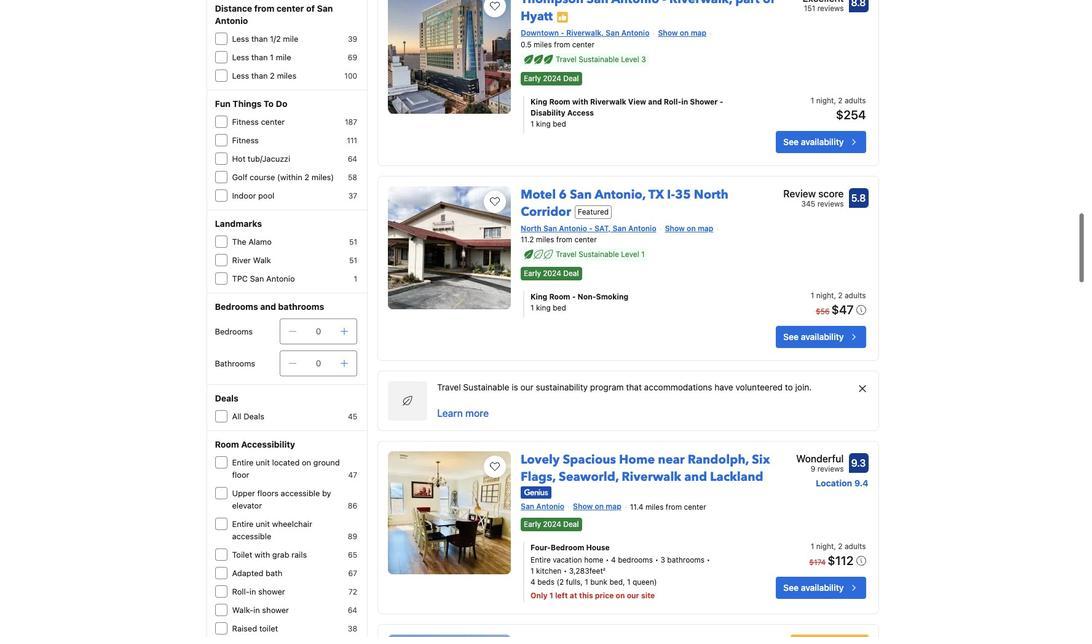 Task type: vqa. For each thing, say whether or not it's contained in the screenshot.
08:30
no



Task type: locate. For each thing, give the bounding box(es) containing it.
early 2024 deal down '11.2 miles from center'
[[524, 269, 579, 278]]

0 horizontal spatial accessible
[[232, 532, 272, 541]]

riverwalk inside lovely spacious home near randolph, six flags, seaworld, riverwalk and lackland
[[622, 469, 682, 485]]

1 vertical spatial map
[[698, 224, 714, 233]]

, up $254
[[835, 96, 837, 105]]

1 inside king room with riverwalk view and roll-in shower - disability access 1 king bed
[[531, 119, 534, 128]]

bedrooms for bedrooms
[[215, 327, 253, 337]]

, for motel 6 san antonio, tx i-35 north corridor
[[835, 291, 837, 300]]

early 2024 deal for motel 6 san antonio, tx i-35 north corridor
[[524, 269, 579, 278]]

more
[[466, 408, 489, 419]]

3 2024 from the top
[[543, 520, 562, 529]]

0 vertical spatial room
[[550, 97, 571, 106]]

room for thompson san antonio - riverwalk, part of hyatt
[[550, 97, 571, 106]]

and down randolph,
[[685, 469, 708, 485]]

1 vertical spatial night
[[817, 291, 835, 300]]

center for motel
[[575, 235, 597, 245]]

- inside thompson san antonio - riverwalk, part of hyatt
[[663, 0, 667, 8]]

roll- left shower
[[664, 97, 682, 106]]

bedrooms up bathrooms
[[215, 327, 253, 337]]

1 vertical spatial ,
[[835, 291, 837, 300]]

fitness down things
[[232, 117, 259, 127]]

hyatt
[[521, 8, 553, 25]]

0 horizontal spatial roll-
[[232, 587, 250, 597]]

0 vertical spatial 3
[[642, 55, 646, 64]]

0 vertical spatial bed
[[553, 119, 567, 128]]

2024
[[543, 74, 562, 83], [543, 269, 562, 278], [543, 520, 562, 529]]

wonderful element
[[797, 451, 844, 466]]

0 vertical spatial availability
[[802, 136, 844, 147]]

tpc
[[232, 274, 248, 284]]

0 vertical spatial riverwalk
[[591, 97, 627, 106]]

0 vertical spatial level
[[622, 55, 640, 64]]

1 vertical spatial level
[[622, 250, 640, 259]]

deals
[[215, 393, 239, 404], [244, 412, 265, 421]]

1 reviews from the top
[[818, 4, 844, 13]]

0 horizontal spatial north
[[521, 224, 542, 233]]

1 availability from the top
[[802, 136, 844, 147]]

0 horizontal spatial deals
[[215, 393, 239, 404]]

unit inside entire unit wheelchair accessible
[[256, 519, 270, 529]]

1 see from the top
[[784, 136, 799, 147]]

san antonio
[[521, 502, 565, 511]]

bathrooms
[[278, 301, 324, 312], [668, 556, 705, 565]]

entire inside entire unit wheelchair accessible
[[232, 519, 254, 529]]

see availability link for thompson san antonio - riverwalk, part of hyatt
[[777, 131, 867, 153]]

sat,
[[595, 224, 611, 233]]

0 vertical spatial night
[[817, 96, 835, 105]]

show for antonio,
[[665, 224, 685, 233]]

than for 1
[[251, 52, 268, 62]]

2 vertical spatial map
[[606, 502, 622, 511]]

four-bedroom house link
[[531, 543, 739, 554]]

2 vertical spatial see availability
[[784, 583, 844, 593]]

1 horizontal spatial riverwalk,
[[670, 0, 733, 8]]

travel up learn
[[437, 382, 461, 392]]

0 vertical spatial than
[[251, 34, 268, 44]]

accommodations
[[645, 382, 713, 392]]

3
[[642, 55, 646, 64], [661, 556, 666, 565]]

- inside king room with riverwalk view and roll-in shower - disability access 1 king bed
[[720, 97, 724, 106]]

2 unit from the top
[[256, 519, 270, 529]]

2 see from the top
[[784, 331, 799, 342]]

king up disability
[[531, 97, 548, 106]]

1 king from the top
[[531, 97, 548, 106]]

1 see availability link from the top
[[777, 131, 867, 153]]

0 vertical spatial accessible
[[281, 489, 320, 498]]

on
[[680, 29, 689, 38], [687, 224, 696, 233], [302, 458, 311, 468], [595, 502, 604, 511], [616, 591, 625, 601]]

0 vertical spatial roll-
[[664, 97, 682, 106]]

3 see availability from the top
[[784, 583, 844, 593]]

1 bed from the top
[[553, 119, 567, 128]]

on down 35
[[687, 224, 696, 233]]

see availability link down 1 night , 2 adults $254
[[777, 131, 867, 153]]

2 2024 from the top
[[543, 269, 562, 278]]

see for thompson san antonio - riverwalk, part of hyatt
[[784, 136, 799, 147]]

2 vertical spatial see availability link
[[777, 577, 867, 599]]

in for roll-in shower
[[250, 587, 256, 597]]

early 2024 deal
[[524, 74, 579, 83], [524, 269, 579, 278], [524, 520, 579, 529]]

less than 2 miles
[[232, 71, 297, 81]]

0 vertical spatial 64
[[348, 154, 357, 164]]

sustainable down sat,
[[579, 250, 620, 259]]

2 reviews from the top
[[818, 199, 844, 208]]

king inside king room - non-smoking 1 king bed
[[531, 292, 548, 301]]

1 horizontal spatial of
[[763, 0, 776, 8]]

0 vertical spatial in
[[682, 97, 689, 106]]

availability
[[802, 136, 844, 147], [802, 331, 844, 342], [802, 583, 844, 593]]

location 9.4
[[817, 478, 869, 488]]

accessible up the toilet
[[232, 532, 272, 541]]

0 vertical spatial unit
[[256, 458, 270, 468]]

1 horizontal spatial 4
[[612, 556, 616, 565]]

1 vertical spatial room
[[550, 292, 571, 301]]

on down bed,
[[616, 591, 625, 601]]

accessible inside upper floors accessible by elevator
[[281, 489, 320, 498]]

11.4
[[630, 503, 644, 512]]

1 vertical spatial deal
[[564, 269, 579, 278]]

deal for san
[[564, 74, 579, 83]]

bathrooms down tpc san antonio
[[278, 301, 324, 312]]

1 deal from the top
[[564, 74, 579, 83]]

shower up toilet
[[262, 605, 289, 615]]

0 vertical spatial reviews
[[818, 4, 844, 13]]

reviews right '345'
[[818, 199, 844, 208]]

1 fitness from the top
[[232, 117, 259, 127]]

than up less than 2 miles
[[251, 52, 268, 62]]

3 early from the top
[[524, 520, 541, 529]]

1 than from the top
[[251, 34, 268, 44]]

0
[[316, 326, 321, 337], [316, 358, 321, 369]]

2 king from the top
[[536, 303, 551, 312]]

miles right 11.4
[[646, 503, 664, 512]]

4 left beds
[[531, 578, 536, 587]]

and inside lovely spacious home near randolph, six flags, seaworld, riverwalk and lackland
[[685, 469, 708, 485]]

0 horizontal spatial riverwalk,
[[567, 29, 604, 38]]

downtown
[[521, 29, 559, 38]]

0 vertical spatial 0
[[316, 326, 321, 337]]

on down seaworld,
[[595, 502, 604, 511]]

antonio down the distance
[[215, 15, 248, 26]]

early 2024 deal for thompson san antonio - riverwalk, part of hyatt
[[524, 74, 579, 83]]

see availability down $174
[[784, 583, 844, 593]]

1 vertical spatial riverwalk
[[622, 469, 682, 485]]

4 right home
[[612, 556, 616, 565]]

travel for motel
[[556, 250, 577, 259]]

and down tpc san antonio
[[260, 301, 276, 312]]

1 bedrooms from the top
[[215, 301, 258, 312]]

sustainable for antonio
[[579, 55, 620, 64]]

3 than from the top
[[251, 71, 268, 81]]

2 see availability link from the top
[[777, 326, 867, 348]]

raised toilet
[[232, 624, 278, 634]]

2 adults from the top
[[845, 291, 867, 300]]

1 vertical spatial bed
[[553, 303, 567, 312]]

entire down four-
[[531, 556, 551, 565]]

1 see availability from the top
[[784, 136, 844, 147]]

less up less than 1 mile
[[232, 34, 249, 44]]

1 horizontal spatial 3
[[661, 556, 666, 565]]

bathrooms right bedrooms
[[668, 556, 705, 565]]

pool
[[258, 191, 275, 201]]

alamo
[[249, 237, 272, 247]]

3 see availability link from the top
[[777, 577, 867, 599]]

adults up $47
[[845, 291, 867, 300]]

1 king from the top
[[536, 119, 551, 128]]

map for near
[[606, 502, 622, 511]]

1 vertical spatial 64
[[348, 606, 357, 615]]

51 for river walk
[[350, 256, 357, 265]]

, up $112
[[835, 542, 837, 551]]

deal for spacious
[[564, 520, 579, 529]]

2 vertical spatial room
[[215, 439, 239, 450]]

availability down "$56"
[[802, 331, 844, 342]]

0 vertical spatial 4
[[612, 556, 616, 565]]

2 fitness from the top
[[232, 135, 259, 145]]

2 vertical spatial availability
[[802, 583, 844, 593]]

0 vertical spatial show
[[659, 29, 678, 38]]

3,283feet²
[[570, 567, 606, 576]]

1 unit from the top
[[256, 458, 270, 468]]

with up access on the right top of the page
[[573, 97, 589, 106]]

adults up $112
[[845, 542, 867, 551]]

room up disability
[[550, 97, 571, 106]]

1 night , 2 adults for motel 6 san antonio, tx i-35 north corridor
[[811, 291, 867, 300]]

see availability link for motel 6 san antonio, tx i-35 north corridor
[[777, 326, 867, 348]]

bedrooms
[[618, 556, 653, 565]]

unit inside entire unit located on ground floor
[[256, 458, 270, 468]]

in down adapted bath
[[250, 587, 256, 597]]

2024 down '11.2 miles from center'
[[543, 269, 562, 278]]

3 right bedrooms
[[661, 556, 666, 565]]

that
[[627, 382, 642, 392]]

3 availability from the top
[[802, 583, 844, 593]]

2 vertical spatial reviews
[[818, 464, 844, 474]]

1 level from the top
[[622, 55, 640, 64]]

center down to
[[261, 117, 285, 127]]

home
[[620, 451, 655, 468]]

3 night from the top
[[817, 542, 835, 551]]

11.2 miles from center
[[521, 235, 597, 245]]

less down less than 1 mile
[[232, 71, 249, 81]]

0 vertical spatial see
[[784, 136, 799, 147]]

king
[[531, 97, 548, 106], [531, 292, 548, 301]]

center inside distance from center of san antonio
[[277, 3, 304, 14]]

entire inside four-bedroom house entire vacation home • 4 bedrooms • 3 bathrooms • 1 kitchen • 3,283feet² 4 beds (2 fulls, 1 bunk bed, 1 queen) only 1 left at this price on our site
[[531, 556, 551, 565]]

3 less from the top
[[232, 71, 249, 81]]

early for lovely spacious home near randolph, six flags, seaworld, riverwalk and lackland
[[524, 520, 541, 529]]

less for less than 1 mile
[[232, 52, 249, 62]]

reviews up location
[[818, 464, 844, 474]]

entire inside entire unit located on ground floor
[[232, 458, 254, 468]]

51
[[350, 237, 357, 247], [350, 256, 357, 265]]

9.3
[[852, 458, 866, 469]]

deal for 6
[[564, 269, 579, 278]]

our right is
[[521, 382, 534, 392]]

non-
[[578, 292, 597, 301]]

bathrooms inside four-bedroom house entire vacation home • 4 bedrooms • 3 bathrooms • 1 kitchen • 3,283feet² 4 beds (2 fulls, 1 bunk bed, 1 queen) only 1 left at this price on our site
[[668, 556, 705, 565]]

2 vertical spatial 2024
[[543, 520, 562, 529]]

four-
[[531, 543, 551, 553]]

early down 0.5
[[524, 74, 541, 83]]

0 vertical spatial see availability
[[784, 136, 844, 147]]

room inside king room - non-smoking 1 king bed
[[550, 292, 571, 301]]

shower down "bath"
[[258, 587, 285, 597]]

0 vertical spatial show on map
[[659, 29, 707, 38]]

bedrooms down "tpc" in the top left of the page
[[215, 301, 258, 312]]

less up less than 2 miles
[[232, 52, 249, 62]]

0 vertical spatial with
[[573, 97, 589, 106]]

room inside king room with riverwalk view and roll-in shower - disability access 1 king bed
[[550, 97, 571, 106]]

1 51 from the top
[[350, 237, 357, 247]]

fitness up hot on the top of page
[[232, 135, 259, 145]]

2 inside 1 night , 2 adults $254
[[839, 96, 843, 105]]

show down 'i-'
[[665, 224, 685, 233]]

2
[[270, 71, 275, 81], [839, 96, 843, 105], [305, 172, 310, 182], [839, 291, 843, 300], [839, 542, 843, 551]]

0 vertical spatial see availability link
[[777, 131, 867, 153]]

see availability link down "$56"
[[777, 326, 867, 348]]

early 2024 deal for lovely spacious home near randolph, six flags, seaworld, riverwalk and lackland
[[524, 520, 579, 529]]

antonio down thompson san antonio - riverwalk, part of hyatt link
[[622, 29, 650, 38]]

level up king room - non-smoking link
[[622, 250, 640, 259]]

shower for roll-in shower
[[258, 587, 285, 597]]

unit
[[256, 458, 270, 468], [256, 519, 270, 529]]

lovely
[[521, 451, 560, 468]]

1 horizontal spatial and
[[649, 97, 662, 106]]

center down north san antonio - sat, san antonio
[[575, 235, 597, 245]]

1 vertical spatial our
[[627, 591, 640, 601]]

see availability down "$56"
[[784, 331, 844, 342]]

, up $47
[[835, 291, 837, 300]]

9
[[811, 464, 816, 474]]

north right 35
[[695, 186, 729, 203]]

from inside distance from center of san antonio
[[254, 3, 275, 14]]

center down downtown - riverwalk, san antonio
[[573, 40, 595, 49]]

1 64 from the top
[[348, 154, 357, 164]]

walk-
[[232, 605, 254, 615]]

1 vertical spatial than
[[251, 52, 268, 62]]

0 vertical spatial bedrooms
[[215, 301, 258, 312]]

riverwalk down home
[[622, 469, 682, 485]]

beds
[[538, 578, 555, 587]]

have
[[715, 382, 734, 392]]

see availability link down $174
[[777, 577, 867, 599]]

2 vertical spatial in
[[254, 605, 260, 615]]

level
[[622, 55, 640, 64], [622, 250, 640, 259]]

motel 6 san antonio, tx i-35 north corridor image
[[388, 186, 511, 309]]

sustainable up more
[[464, 382, 510, 392]]

1 vertical spatial see availability
[[784, 331, 844, 342]]

san inside motel 6 san antonio, tx i-35 north corridor
[[570, 186, 592, 203]]

king left non-
[[531, 292, 548, 301]]

fitness
[[232, 117, 259, 127], [232, 135, 259, 145]]

1 vertical spatial less
[[232, 52, 249, 62]]

2 bedrooms from the top
[[215, 327, 253, 337]]

0 horizontal spatial and
[[260, 301, 276, 312]]

0 vertical spatial north
[[695, 186, 729, 203]]

san inside distance from center of san antonio
[[317, 3, 333, 14]]

2024 for thompson san antonio - riverwalk, part of hyatt
[[543, 74, 562, 83]]

2 0 from the top
[[316, 358, 321, 369]]

of inside thompson san antonio - riverwalk, part of hyatt
[[763, 0, 776, 8]]

from right 11.4
[[666, 503, 682, 512]]

riverwalk,
[[670, 0, 733, 8], [567, 29, 604, 38]]

king inside king room with riverwalk view and roll-in shower - disability access 1 king bed
[[531, 97, 548, 106]]

0 vertical spatial shower
[[258, 587, 285, 597]]

1 early from the top
[[524, 74, 541, 83]]

availability for lovely spacious home near randolph, six flags, seaworld, riverwalk and lackland
[[802, 583, 844, 593]]

ground
[[314, 458, 340, 468]]

2 vertical spatial and
[[685, 469, 708, 485]]

3 up view
[[642, 55, 646, 64]]

2 vertical spatial early
[[524, 520, 541, 529]]

2 level from the top
[[622, 250, 640, 259]]

, for lovely spacious home near randolph, six flags, seaworld, riverwalk and lackland
[[835, 542, 837, 551]]

1 vertical spatial bedrooms
[[215, 327, 253, 337]]

travel sustainable level 3
[[556, 55, 646, 64]]

from
[[254, 3, 275, 14], [554, 40, 571, 49], [557, 235, 573, 245], [666, 503, 682, 512]]

reviews right 151
[[818, 4, 844, 13]]

lovely spacious home near randolph, six flags, seaworld, riverwalk and lackland link
[[521, 447, 771, 485]]

our left site
[[627, 591, 640, 601]]

345
[[802, 199, 816, 208]]

1 2024 from the top
[[543, 74, 562, 83]]

1 vertical spatial in
[[250, 587, 256, 597]]

on down thompson san antonio - riverwalk, part of hyatt link
[[680, 29, 689, 38]]

2 51 from the top
[[350, 256, 357, 265]]

3 see from the top
[[784, 583, 799, 593]]

reviews inside wonderful 9 reviews
[[818, 464, 844, 474]]

2 deal from the top
[[564, 269, 579, 278]]

early down san antonio
[[524, 520, 541, 529]]

antonio down flags,
[[537, 502, 565, 511]]

2 early 2024 deal from the top
[[524, 269, 579, 278]]

see availability down 1 night , 2 adults $254
[[784, 136, 844, 147]]

early
[[524, 74, 541, 83], [524, 269, 541, 278], [524, 520, 541, 529]]

travel down 0.5 miles from center
[[556, 55, 577, 64]]

wonderful
[[797, 453, 844, 464]]

shower
[[691, 97, 718, 106]]

toilet
[[232, 550, 252, 560]]

1 vertical spatial riverwalk,
[[567, 29, 604, 38]]

(2
[[557, 578, 564, 587]]

0 for bedrooms
[[316, 326, 321, 337]]

riverwalk left view
[[591, 97, 627, 106]]

on left ground
[[302, 458, 311, 468]]

0 horizontal spatial bathrooms
[[278, 301, 324, 312]]

3 reviews from the top
[[818, 464, 844, 474]]

motel 6 san antonio, tx i-35 north corridor link
[[521, 181, 729, 220]]

in inside king room with riverwalk view and roll-in shower - disability access 1 king bed
[[682, 97, 689, 106]]

, inside 1 night , 2 adults $254
[[835, 96, 837, 105]]

program
[[591, 382, 624, 392]]

3 adults from the top
[[845, 542, 867, 551]]

2 bed from the top
[[553, 303, 567, 312]]

miles
[[534, 40, 552, 49], [277, 71, 297, 81], [536, 235, 555, 245], [646, 503, 664, 512]]

0 vertical spatial map
[[691, 29, 707, 38]]

1 1 night , 2 adults from the top
[[811, 291, 867, 300]]

2 vertical spatial deal
[[564, 520, 579, 529]]

2 vertical spatial early 2024 deal
[[524, 520, 579, 529]]

miles for thompson san antonio - riverwalk, part of hyatt
[[534, 40, 552, 49]]

learn more
[[437, 408, 489, 419]]

1 vertical spatial king
[[531, 292, 548, 301]]

1 early 2024 deal from the top
[[524, 74, 579, 83]]

0 horizontal spatial 4
[[531, 578, 536, 587]]

show down thompson san antonio - riverwalk, part of hyatt link
[[659, 29, 678, 38]]

early down 11.2
[[524, 269, 541, 278]]

to
[[264, 98, 274, 109]]

2 vertical spatial ,
[[835, 542, 837, 551]]

1
[[270, 52, 274, 62], [811, 96, 815, 105], [531, 119, 534, 128], [642, 250, 645, 259], [354, 274, 357, 284], [811, 291, 815, 300], [531, 303, 534, 312], [811, 542, 815, 551], [531, 567, 534, 576], [585, 578, 589, 587], [628, 578, 631, 587], [550, 591, 554, 601]]

1 0 from the top
[[316, 326, 321, 337]]

mile right '1/2'
[[283, 34, 299, 44]]

riverwalk, left part
[[670, 0, 733, 8]]

volunteered
[[736, 382, 783, 392]]

miles right 11.2
[[536, 235, 555, 245]]

2 , from the top
[[835, 291, 837, 300]]

accessible left by
[[281, 489, 320, 498]]

1 night , 2 adults
[[811, 291, 867, 300], [811, 542, 867, 551]]

0 vertical spatial mile
[[283, 34, 299, 44]]

antonio inside thompson san antonio - riverwalk, part of hyatt
[[612, 0, 660, 8]]

2 1 night , 2 adults from the top
[[811, 542, 867, 551]]

unit down accessibility
[[256, 458, 270, 468]]

187
[[345, 118, 357, 127]]

2 64 from the top
[[348, 606, 357, 615]]

2 up $112
[[839, 542, 843, 551]]

0 vertical spatial early 2024 deal
[[524, 74, 579, 83]]

1 vertical spatial 3
[[661, 556, 666, 565]]

adults for lovely spacious home near randolph, six flags, seaworld, riverwalk and lackland
[[845, 542, 867, 551]]

adults up $254
[[845, 96, 867, 105]]

0 for bathrooms
[[316, 358, 321, 369]]

2 see availability from the top
[[784, 331, 844, 342]]

level up view
[[622, 55, 640, 64]]

0 vertical spatial ,
[[835, 96, 837, 105]]

fitness for fitness center
[[232, 117, 259, 127]]

2 night from the top
[[817, 291, 835, 300]]

see availability for lovely spacious home near randolph, six flags, seaworld, riverwalk and lackland
[[784, 583, 844, 593]]

from for motel
[[557, 235, 573, 245]]

0 vertical spatial early
[[524, 74, 541, 83]]

0 vertical spatial king
[[531, 97, 548, 106]]

2 early from the top
[[524, 269, 541, 278]]

67
[[349, 569, 357, 578]]

room left non-
[[550, 292, 571, 301]]

unit down "elevator"
[[256, 519, 270, 529]]

2 less from the top
[[232, 52, 249, 62]]

1 less from the top
[[232, 34, 249, 44]]

0 vertical spatial king
[[536, 119, 551, 128]]

2 availability from the top
[[802, 331, 844, 342]]

1 night from the top
[[817, 96, 835, 105]]

antonio
[[612, 0, 660, 8], [215, 15, 248, 26], [622, 29, 650, 38], [559, 224, 588, 233], [629, 224, 657, 233], [266, 274, 295, 284], [537, 502, 565, 511]]

1 night , 2 adults up $47
[[811, 291, 867, 300]]

adults for motel 6 san antonio, tx i-35 north corridor
[[845, 291, 867, 300]]

3 early 2024 deal from the top
[[524, 520, 579, 529]]

miles for motel 6 san antonio, tx i-35 north corridor
[[536, 235, 555, 245]]

than for 2
[[251, 71, 268, 81]]

1 horizontal spatial bathrooms
[[668, 556, 705, 565]]

the alamo
[[232, 237, 272, 247]]

2 king from the top
[[531, 292, 548, 301]]

in left shower
[[682, 97, 689, 106]]

entire unit located on ground floor
[[232, 458, 340, 480]]

adults
[[845, 96, 867, 105], [845, 291, 867, 300], [845, 542, 867, 551]]

center for lovely
[[684, 503, 707, 512]]

site
[[642, 591, 655, 601]]

mile down '1/2'
[[276, 52, 291, 62]]

2 vertical spatial sustainable
[[464, 382, 510, 392]]

availability down 1 night , 2 adults $254
[[802, 136, 844, 147]]

deal up non-
[[564, 269, 579, 278]]

64 for walk-in shower
[[348, 606, 357, 615]]

2 vertical spatial adults
[[845, 542, 867, 551]]

0 vertical spatial travel
[[556, 55, 577, 64]]

course
[[250, 172, 275, 182]]

2 than from the top
[[251, 52, 268, 62]]

2 vertical spatial than
[[251, 71, 268, 81]]

thompson san antonio - riverwalk, part of hyatt image
[[388, 0, 511, 114]]

north up 11.2
[[521, 224, 542, 233]]

2 up $254
[[839, 96, 843, 105]]

bedrooms for bedrooms and bathrooms
[[215, 301, 258, 312]]

riverwalk inside king room with riverwalk view and roll-in shower - disability access 1 king bed
[[591, 97, 627, 106]]

3 , from the top
[[835, 542, 837, 551]]

indoor pool
[[232, 191, 275, 201]]

0 horizontal spatial with
[[255, 550, 270, 560]]

1 adults from the top
[[845, 96, 867, 105]]

deals up all
[[215, 393, 239, 404]]

0 vertical spatial entire
[[232, 458, 254, 468]]

2 vertical spatial travel
[[437, 382, 461, 392]]

kitchen
[[536, 567, 562, 576]]

1 vertical spatial availability
[[802, 331, 844, 342]]

0 horizontal spatial 3
[[642, 55, 646, 64]]

shower
[[258, 587, 285, 597], [262, 605, 289, 615]]

0 vertical spatial and
[[649, 97, 662, 106]]

toilet with grab rails
[[232, 550, 307, 560]]

1 vertical spatial see
[[784, 331, 799, 342]]

show down seaworld,
[[573, 502, 593, 511]]

1 vertical spatial fitness
[[232, 135, 259, 145]]

151 reviews
[[805, 4, 844, 13]]

deal down travel sustainable level 3
[[564, 74, 579, 83]]

only
[[531, 591, 548, 601]]

bed inside king room with riverwalk view and roll-in shower - disability access 1 king bed
[[553, 119, 567, 128]]

early 2024 deal down 0.5 miles from center
[[524, 74, 579, 83]]

smoking
[[597, 292, 629, 301]]

fitness for fitness
[[232, 135, 259, 145]]

1 vertical spatial king
[[536, 303, 551, 312]]

than left '1/2'
[[251, 34, 268, 44]]

see availability for thompson san antonio - riverwalk, part of hyatt
[[784, 136, 844, 147]]

1 vertical spatial reviews
[[818, 199, 844, 208]]

1 vertical spatial 0
[[316, 358, 321, 369]]

3 deal from the top
[[564, 520, 579, 529]]

early for motel 6 san antonio, tx i-35 north corridor
[[524, 269, 541, 278]]

center down randolph,
[[684, 503, 707, 512]]

tpc san antonio
[[232, 274, 295, 284]]

house
[[587, 543, 610, 553]]

location
[[817, 478, 853, 488]]

genius discounts available at this property. image
[[521, 487, 552, 499], [521, 487, 552, 499]]

from down north san antonio - sat, san antonio
[[557, 235, 573, 245]]

mile for less than 1/2 mile
[[283, 34, 299, 44]]

things
[[233, 98, 262, 109]]

all deals
[[232, 412, 265, 421]]

64 for hot tub/jacuzzi
[[348, 154, 357, 164]]

1 vertical spatial early
[[524, 269, 541, 278]]

0 horizontal spatial our
[[521, 382, 534, 392]]

1 , from the top
[[835, 96, 837, 105]]

travel sustainable level 1
[[556, 250, 645, 259]]

0 vertical spatial fitness
[[232, 117, 259, 127]]



Task type: describe. For each thing, give the bounding box(es) containing it.
this property is part of our preferred partner program. it's committed to providing excellent service and good value. it'll pay us a higher commission if you make a booking. image
[[557, 11, 569, 23]]

do
[[276, 98, 288, 109]]

six
[[752, 451, 771, 468]]

four-bedroom house entire vacation home • 4 bedrooms • 3 bathrooms • 1 kitchen • 3,283feet² 4 beds (2 fulls, 1 bunk bed, 1 queen) only 1 left at this price on our site
[[531, 543, 711, 601]]

5.8
[[852, 192, 866, 203]]

2 up $47
[[839, 291, 843, 300]]

distance
[[215, 3, 252, 14]]

2024 for motel 6 san antonio, tx i-35 north corridor
[[543, 269, 562, 278]]

king inside king room with riverwalk view and roll-in shower - disability access 1 king bed
[[536, 119, 551, 128]]

availability for motel 6 san antonio, tx i-35 north corridor
[[802, 331, 844, 342]]

151 reviews link
[[798, 0, 869, 14]]

sustainable for san
[[579, 250, 620, 259]]

miles)
[[312, 172, 334, 182]]

join.
[[796, 382, 812, 392]]

king for motel 6 san antonio, tx i-35 north corridor
[[531, 292, 548, 301]]

tub/jacuzzi
[[248, 154, 291, 164]]

walk-in shower
[[232, 605, 289, 615]]

11.2
[[521, 235, 534, 245]]

1 vertical spatial roll-
[[232, 587, 250, 597]]

1 inside king room - non-smoking 1 king bed
[[531, 303, 534, 312]]

adapted
[[232, 568, 264, 578]]

on for flags,
[[595, 502, 604, 511]]

show on map for near
[[573, 502, 622, 511]]

north inside motel 6 san antonio, tx i-35 north corridor
[[695, 186, 729, 203]]

$174
[[810, 558, 826, 567]]

elevator
[[232, 501, 262, 511]]

bed inside king room - non-smoking 1 king bed
[[553, 303, 567, 312]]

to
[[786, 382, 794, 392]]

scored 5.8 element
[[849, 188, 869, 208]]

center for thompson
[[573, 40, 595, 49]]

of inside distance from center of san antonio
[[306, 3, 315, 14]]

see availability link for lovely spacious home near randolph, six flags, seaworld, riverwalk and lackland
[[777, 577, 867, 599]]

1 vertical spatial 4
[[531, 578, 536, 587]]

on for of
[[680, 29, 689, 38]]

floor
[[232, 470, 249, 480]]

san inside thompson san antonio - riverwalk, part of hyatt
[[587, 0, 609, 8]]

riverwalk, inside thompson san antonio - riverwalk, part of hyatt
[[670, 0, 733, 8]]

level for antonio,
[[622, 250, 640, 259]]

king room with riverwalk view and roll-in shower - disability access link
[[531, 96, 739, 118]]

near
[[659, 451, 685, 468]]

show on map for -
[[659, 29, 707, 38]]

1/2
[[270, 34, 281, 44]]

see for lovely spacious home near randolph, six flags, seaworld, riverwalk and lackland
[[784, 583, 799, 593]]

100
[[345, 71, 357, 81]]

accessibility
[[241, 439, 295, 450]]

travel sustainable is our sustainability program that accommodations have volunteered to join.
[[437, 382, 812, 392]]

from for thompson
[[554, 40, 571, 49]]

0.5
[[521, 40, 532, 49]]

38
[[348, 624, 357, 634]]

upper floors accessible by elevator
[[232, 489, 331, 511]]

37
[[349, 191, 357, 201]]

king inside king room - non-smoking 1 king bed
[[536, 303, 551, 312]]

hot
[[232, 154, 246, 164]]

see for motel 6 san antonio, tx i-35 north corridor
[[784, 331, 799, 342]]

corridor
[[521, 203, 571, 220]]

39
[[348, 34, 357, 44]]

fun
[[215, 98, 231, 109]]

1 night , 2 adults $254
[[811, 96, 867, 122]]

than for 1/2
[[251, 34, 268, 44]]

review score element
[[784, 186, 844, 201]]

part
[[736, 0, 760, 8]]

king for thompson san antonio - riverwalk, part of hyatt
[[531, 97, 548, 106]]

2 down less than 1 mile
[[270, 71, 275, 81]]

51 for the alamo
[[350, 237, 357, 247]]

thompson san antonio - riverwalk, part of hyatt link
[[521, 0, 776, 25]]

i-
[[668, 186, 676, 203]]

walk
[[253, 255, 271, 265]]

map for antonio,
[[698, 224, 714, 233]]

antonio up '11.2 miles from center'
[[559, 224, 588, 233]]

night for lovely spacious home near randolph, six flags, seaworld, riverwalk and lackland
[[817, 542, 835, 551]]

upper
[[232, 489, 255, 498]]

$112
[[828, 554, 854, 568]]

3 inside four-bedroom house entire vacation home • 4 bedrooms • 3 bathrooms • 1 kitchen • 3,283feet² 4 beds (2 fulls, 1 bunk bed, 1 queen) only 1 left at this price on our site
[[661, 556, 666, 565]]

antonio,
[[595, 186, 646, 203]]

and inside king room with riverwalk view and roll-in shower - disability access 1 king bed
[[649, 97, 662, 106]]

north san antonio - sat, san antonio
[[521, 224, 657, 233]]

2024 for lovely spacious home near randolph, six flags, seaworld, riverwalk and lackland
[[543, 520, 562, 529]]

antonio down motel 6 san antonio, tx i-35 north corridor
[[629, 224, 657, 233]]

0 vertical spatial our
[[521, 382, 534, 392]]

in for walk-in shower
[[254, 605, 260, 615]]

adults inside 1 night , 2 adults $254
[[845, 96, 867, 105]]

show for -
[[659, 29, 678, 38]]

travel for thompson
[[556, 55, 577, 64]]

antonio down 'walk'
[[266, 274, 295, 284]]

45
[[348, 412, 357, 421]]

- inside king room - non-smoking 1 king bed
[[573, 292, 576, 301]]

seaworld,
[[559, 469, 619, 485]]

1 vertical spatial and
[[260, 301, 276, 312]]

wonderful 9 reviews
[[797, 453, 844, 474]]

2 left miles)
[[305, 172, 310, 182]]

scored 9.3 element
[[849, 453, 869, 473]]

excellent element
[[803, 0, 844, 6]]

show for near
[[573, 502, 593, 511]]

1 inside 1 night , 2 adults $254
[[811, 96, 815, 105]]

bed,
[[610, 578, 625, 587]]

on inside four-bedroom house entire vacation home • 4 bedrooms • 3 bathrooms • 1 kitchen • 3,283feet² 4 beds (2 fulls, 1 bunk bed, 1 queen) only 1 left at this price on our site
[[616, 591, 625, 601]]

home
[[585, 556, 604, 565]]

level for -
[[622, 55, 640, 64]]

bathrooms
[[215, 359, 255, 369]]

scored 8.8 element
[[849, 0, 869, 13]]

0 vertical spatial deals
[[215, 393, 239, 404]]

floors
[[258, 489, 279, 498]]

night for motel 6 san antonio, tx i-35 north corridor
[[817, 291, 835, 300]]

unit for located
[[256, 458, 270, 468]]

shower for walk-in shower
[[262, 605, 289, 615]]

room for motel 6 san antonio, tx i-35 north corridor
[[550, 292, 571, 301]]

learn more link
[[430, 399, 497, 428]]

unit for wheelchair
[[256, 519, 270, 529]]

left
[[556, 591, 568, 601]]

view
[[629, 97, 647, 106]]

on inside entire unit located on ground floor
[[302, 458, 311, 468]]

adapted bath
[[232, 568, 283, 578]]

from for lovely
[[666, 503, 682, 512]]

the
[[232, 237, 246, 247]]

featured
[[578, 207, 609, 217]]

roll- inside king room with riverwalk view and roll-in shower - disability access 1 king bed
[[664, 97, 682, 106]]

raised
[[232, 624, 257, 634]]

entire for entire unit located on ground floor
[[232, 458, 254, 468]]

tx
[[649, 186, 665, 203]]

151
[[805, 4, 816, 13]]

roll-in shower
[[232, 587, 285, 597]]

river walk
[[232, 255, 271, 265]]

sustainability
[[536, 382, 588, 392]]

less for less than 2 miles
[[232, 71, 249, 81]]

accessible inside entire unit wheelchair accessible
[[232, 532, 272, 541]]

learn
[[437, 408, 463, 419]]

89
[[348, 532, 357, 541]]

less for less than 1/2 mile
[[232, 34, 249, 44]]

review
[[784, 188, 817, 199]]

entire for entire unit wheelchair accessible
[[232, 519, 254, 529]]

located
[[272, 458, 300, 468]]

58
[[348, 173, 357, 182]]

less than 1/2 mile
[[232, 34, 299, 44]]

map for -
[[691, 29, 707, 38]]

antonio inside distance from center of san antonio
[[215, 15, 248, 26]]

$47
[[832, 303, 854, 317]]

mile for less than 1 mile
[[276, 52, 291, 62]]

toilet
[[259, 624, 278, 634]]

motel 6 san antonio, tx i-35 north corridor
[[521, 186, 729, 220]]

miles for lovely spacious home near randolph, six flags, seaworld, riverwalk and lackland
[[646, 503, 664, 512]]

0 vertical spatial bathrooms
[[278, 301, 324, 312]]

availability for thompson san antonio - riverwalk, part of hyatt
[[802, 136, 844, 147]]

lovely spacious home near randolph, six flags, seaworld, riverwalk and lackland image
[[388, 451, 511, 574]]

early for thompson san antonio - riverwalk, part of hyatt
[[524, 74, 541, 83]]

king room with riverwalk view and roll-in shower - disability access 1 king bed
[[531, 97, 724, 128]]

spacious
[[563, 451, 617, 468]]

on for 35
[[687, 224, 696, 233]]

golf
[[232, 172, 248, 182]]

$254
[[837, 107, 867, 122]]

1 vertical spatial deals
[[244, 412, 265, 421]]

score
[[819, 188, 844, 199]]

reviews inside review score 345 reviews
[[818, 199, 844, 208]]

with inside king room with riverwalk view and roll-in shower - disability access 1 king bed
[[573, 97, 589, 106]]

11.4 miles from center
[[630, 503, 707, 512]]

show on map for antonio,
[[665, 224, 714, 233]]

fitness center
[[232, 117, 285, 127]]

all
[[232, 412, 242, 421]]

by
[[322, 489, 331, 498]]

golf course (within 2 miles)
[[232, 172, 334, 182]]

see availability for motel 6 san antonio, tx i-35 north corridor
[[784, 331, 844, 342]]

night inside 1 night , 2 adults $254
[[817, 96, 835, 105]]

miles up do
[[277, 71, 297, 81]]

1 night , 2 adults for lovely spacious home near randolph, six flags, seaworld, riverwalk and lackland
[[811, 542, 867, 551]]

35
[[676, 186, 691, 203]]

our inside four-bedroom house entire vacation home • 4 bedrooms • 3 bathrooms • 1 kitchen • 3,283feet² 4 beds (2 fulls, 1 bunk bed, 1 queen) only 1 left at this price on our site
[[627, 591, 640, 601]]

this property is part of our preferred partner program. it's committed to providing excellent service and good value. it'll pay us a higher commission if you make a booking. image
[[557, 11, 569, 23]]

less than 1 mile
[[232, 52, 291, 62]]



